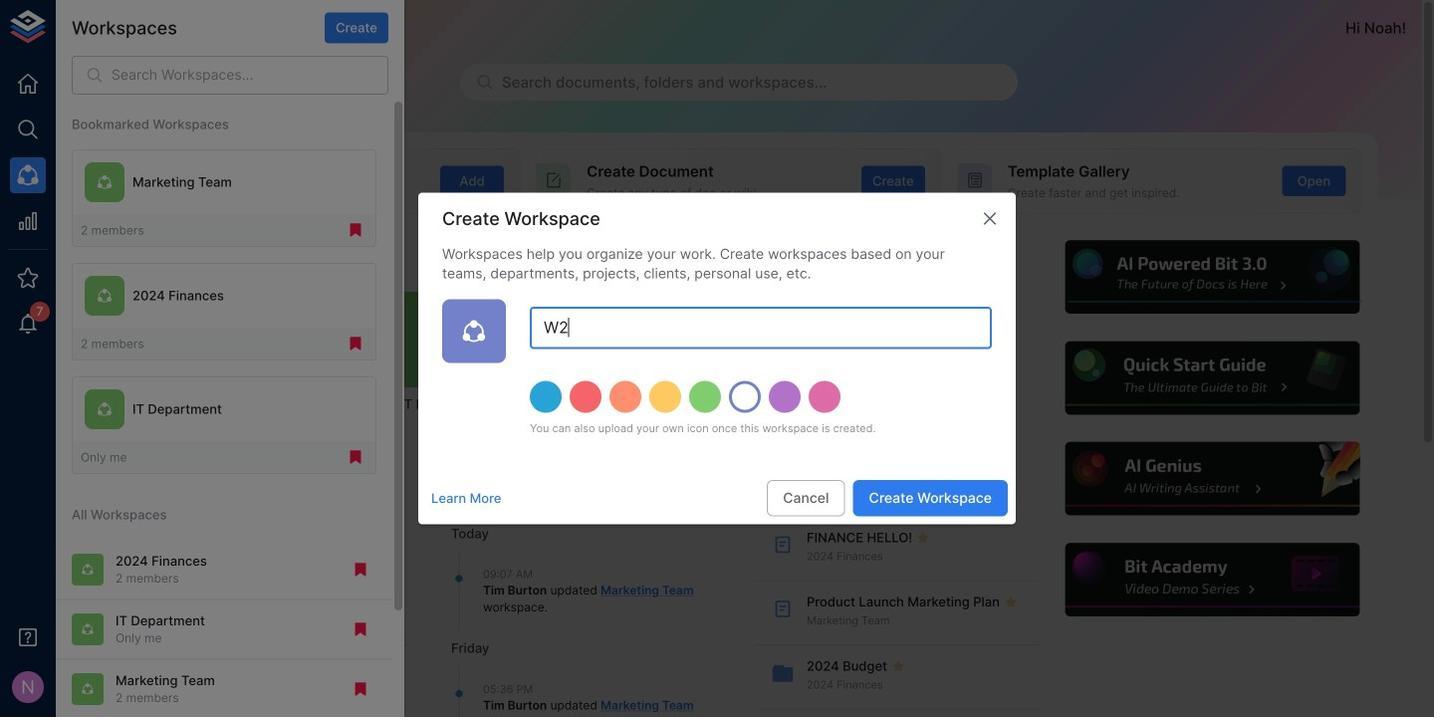 Task type: locate. For each thing, give the bounding box(es) containing it.
4 help image from the top
[[1063, 540, 1363, 619]]

dialog
[[418, 193, 1016, 525]]

remove bookmark image
[[347, 221, 365, 239], [347, 335, 365, 353], [347, 448, 365, 466], [352, 561, 370, 579], [352, 620, 370, 638], [352, 680, 370, 698]]

2 help image from the top
[[1063, 339, 1363, 418]]

Marketing Team, Project X, Personal, etc. text field
[[530, 307, 992, 349]]

help image
[[1063, 238, 1363, 317], [1063, 339, 1363, 418], [1063, 439, 1363, 519], [1063, 540, 1363, 619]]



Task type: describe. For each thing, give the bounding box(es) containing it.
3 help image from the top
[[1063, 439, 1363, 519]]

Search Workspaces... text field
[[112, 56, 388, 95]]

1 help image from the top
[[1063, 238, 1363, 317]]



Task type: vqa. For each thing, say whether or not it's contained in the screenshot.
help Image
yes



